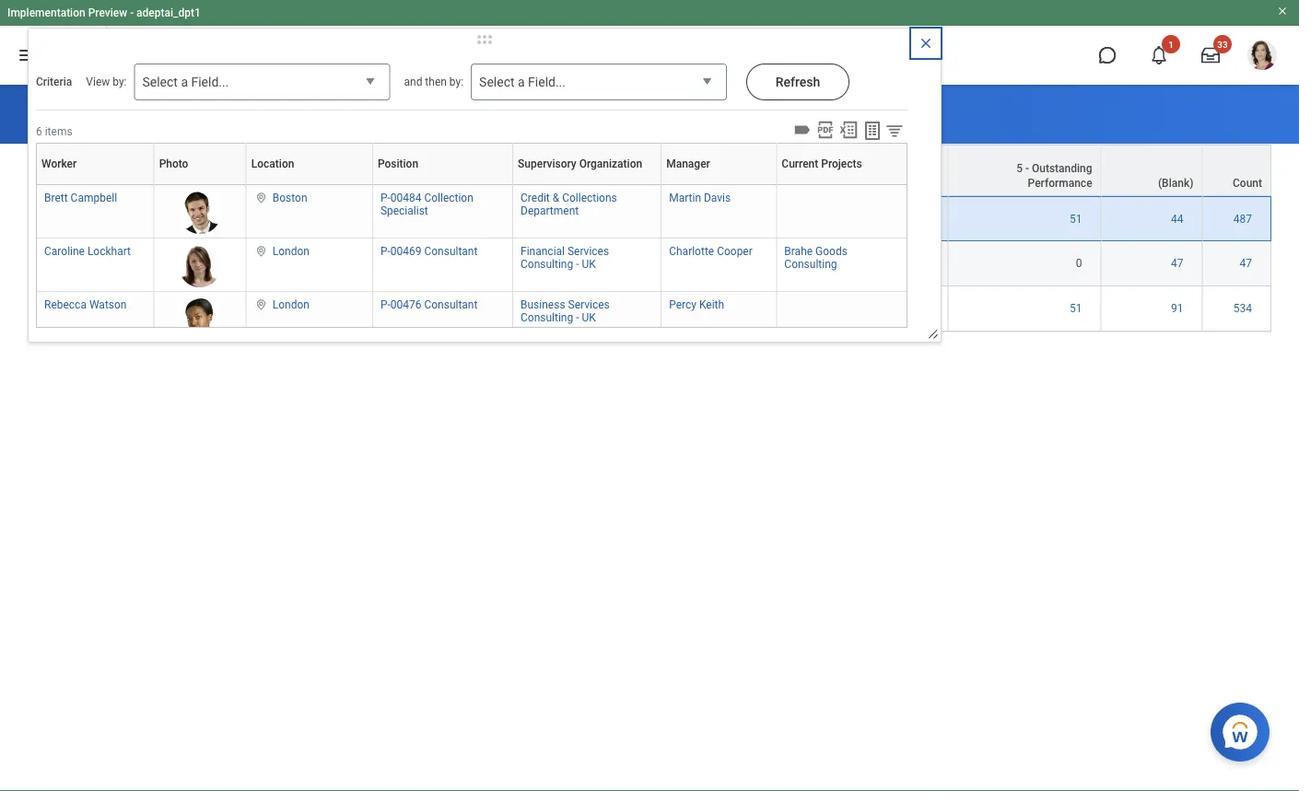 Task type: vqa. For each thing, say whether or not it's contained in the screenshot.
user image for P-00046 Sales Contracts Manager (Unfille
no



Task type: describe. For each thing, give the bounding box(es) containing it.
needs
[[508, 177, 539, 190]]

cooper
[[717, 245, 753, 258]]

6 for 6 button
[[438, 302, 444, 315]]

london link for p-00476 consultant
[[273, 295, 310, 312]]

1 a from the left
[[181, 75, 188, 90]]

2 by: from the left
[[450, 76, 464, 88]]

rebecca
[[44, 299, 87, 312]]

boston link
[[273, 188, 307, 205]]

- inside 3 - meets expectations popup button
[[670, 177, 673, 190]]

count
[[1234, 177, 1263, 190]]

6 for 6 items
[[36, 125, 42, 138]]

2 0 from the left
[[591, 257, 598, 270]]

5 - outstanding performance button
[[949, 146, 1101, 195]]

expectations for 3 - meets expectations
[[710, 177, 774, 190]]

6 button
[[438, 301, 447, 316]]

row containing 5 - outstanding performance
[[28, 145, 1272, 196]]

financial services consulting - uk
[[521, 245, 610, 271]]

boston
[[273, 192, 307, 205]]

51 button for 44
[[1071, 212, 1086, 227]]

5
[[1017, 162, 1023, 175]]

supervisory organization
[[518, 158, 643, 171]]

5 - outstanding performance
[[1017, 162, 1093, 190]]

charlotte cooper
[[670, 245, 753, 258]]

p-00476 consultant
[[381, 299, 478, 312]]

1 47 from the left
[[1172, 257, 1184, 270]]

select to filter grid data image
[[885, 121, 905, 140]]

brahe
[[785, 245, 813, 258]]

p- for 00469
[[381, 245, 391, 258]]

view printable version (pdf) image
[[816, 120, 836, 140]]

rebecca watson
[[44, 299, 127, 312]]

1 - unsatisfactory
[[367, 177, 455, 190]]

2 select a field... from the left
[[480, 75, 566, 90]]

location button
[[251, 143, 380, 184]]

photo button
[[159, 143, 253, 184]]

main content containing 5 - outstanding performance
[[0, 85, 1300, 342]]

91
[[1172, 302, 1184, 315]]

and
[[404, 76, 423, 88]]

manager button
[[667, 143, 784, 184]]

exceeds
[[832, 177, 873, 190]]

previous page image
[[33, 101, 55, 124]]

financial services consulting - uk link
[[521, 242, 610, 271]]

employee's photo (caroline lockhart) image
[[179, 245, 221, 288]]

brett campbell
[[44, 192, 117, 205]]

uk for business services consulting - uk
[[582, 312, 596, 325]]

- inside 5 - outstanding performance
[[1026, 162, 1030, 175]]

financial
[[521, 245, 565, 258]]

row containing total
[[28, 287, 1272, 332]]

00484
[[391, 192, 422, 205]]

p- for 00476
[[381, 299, 391, 312]]

total element
[[36, 299, 61, 315]]

43 button for 91
[[585, 301, 600, 316]]

- inside implementation preview -   adeptai_dpt1 banner
[[130, 6, 134, 19]]

martin davis
[[670, 192, 731, 205]]

2 - needs improvement
[[492, 177, 608, 190]]

projects
[[822, 158, 863, 171]]

davis
[[704, 192, 731, 205]]

notifications large image
[[1151, 46, 1169, 65]]

p-00476 consultant link
[[381, 295, 478, 312]]

487 button
[[1234, 212, 1256, 227]]

p-00484 collection specialist
[[381, 192, 474, 218]]

1 0 button from the left
[[438, 256, 447, 271]]

field... for 2nd "select a field..." dropdown button from right
[[191, 75, 229, 90]]

1 for 1
[[1169, 39, 1174, 50]]

487
[[1234, 213, 1253, 226]]

items selected list
[[36, 213, 84, 226]]

current projects button
[[782, 158, 903, 171]]

p-00484 collection specialist link
[[381, 188, 474, 218]]

6 button
[[438, 212, 447, 227]]

consulting for business
[[521, 312, 574, 325]]

london link for p-00469 consultant
[[273, 242, 310, 258]]

criteria
[[36, 76, 72, 88]]

worker type
[[37, 177, 98, 190]]

tag image
[[793, 120, 813, 140]]

(blank)
[[1159, 177, 1194, 190]]

consulting for brahe
[[785, 258, 838, 271]]

worker type button
[[29, 146, 271, 195]]

- inside 4 - exceeds expectations popup button
[[825, 177, 829, 190]]

employee's photo (brett campbell) image
[[179, 192, 221, 234]]

brett
[[44, 192, 68, 205]]

campbell
[[71, 192, 117, 205]]

- inside 2 - needs improvement "popup button"
[[501, 177, 505, 190]]

percy keith link
[[670, 295, 725, 312]]

consultant for p-00476 consultant
[[424, 299, 478, 312]]

(blank) button
[[1102, 146, 1203, 195]]

worker button
[[41, 143, 161, 184]]

business services consulting - uk link
[[521, 295, 610, 325]]

1 - unsatisfactory button
[[272, 146, 463, 195]]

worker for worker
[[41, 158, 77, 171]]

2 - needs improvement button
[[464, 146, 616, 195]]

position
[[378, 158, 419, 171]]

supervisory
[[518, 158, 577, 171]]

534 button
[[1234, 301, 1256, 316]]

view
[[86, 76, 110, 88]]

43 for 91
[[585, 302, 598, 315]]

performance
[[1029, 177, 1093, 190]]

location image
[[254, 299, 269, 312]]

- inside the 1 - unsatisfactory popup button
[[376, 177, 380, 190]]

2 0 button from the left
[[591, 256, 600, 271]]

contingent
[[36, 257, 90, 270]]

3 0 from the left
[[1077, 257, 1083, 270]]

services for business services consulting - uk
[[568, 299, 610, 312]]

department
[[521, 205, 579, 218]]

refresh
[[776, 74, 821, 89]]

51 for 91
[[1071, 302, 1083, 315]]

2
[[492, 177, 498, 190]]

1 47 button from the left
[[1172, 256, 1187, 271]]

keith
[[700, 299, 725, 312]]

implementation
[[7, 6, 85, 19]]

4 - exceeds expectations button
[[783, 146, 948, 195]]

00469
[[391, 245, 422, 258]]

implementation preview -   adeptai_dpt1
[[7, 6, 201, 19]]

export to worksheets image
[[862, 120, 884, 142]]

4
[[816, 177, 823, 190]]

- inside financial services consulting - uk
[[576, 258, 579, 271]]



Task type: locate. For each thing, give the bounding box(es) containing it.
0 horizontal spatial 0 button
[[438, 256, 447, 271]]

1 select a field... from the left
[[142, 75, 229, 90]]

1 horizontal spatial 0
[[591, 257, 598, 270]]

inbox large image
[[1202, 46, 1221, 65]]

close environment banner image
[[1278, 6, 1289, 17]]

consultant
[[424, 245, 478, 258], [424, 299, 478, 312]]

1 horizontal spatial expectations
[[876, 177, 940, 190]]

2 consultant from the top
[[424, 299, 478, 312]]

0 horizontal spatial by:
[[113, 76, 127, 88]]

0 vertical spatial 43 button
[[585, 212, 600, 227]]

0 vertical spatial 51
[[1071, 213, 1083, 226]]

caroline lockhart
[[44, 245, 131, 258]]

justify image
[[17, 44, 39, 66]]

p- for 00484
[[381, 192, 391, 205]]

3 row from the top
[[28, 242, 1272, 287]]

services for financial services consulting - uk
[[568, 245, 610, 258]]

expectations up davis
[[710, 177, 774, 190]]

1 vertical spatial location image
[[254, 245, 269, 258]]

expectations
[[710, 177, 774, 190], [876, 177, 940, 190]]

1 vertical spatial 1
[[367, 177, 373, 190]]

business
[[521, 299, 566, 312]]

0 vertical spatial worker
[[41, 158, 77, 171]]

6 down the collection
[[438, 213, 444, 226]]

- inside business services consulting - uk
[[576, 312, 579, 325]]

employee's photo (rebecca watson) image
[[179, 299, 221, 341]]

contingent worker
[[36, 257, 127, 270]]

2 horizontal spatial 0 button
[[1077, 256, 1086, 271]]

6
[[36, 125, 42, 138], [438, 213, 444, 226], [438, 302, 444, 315]]

1 by: from the left
[[113, 76, 127, 88]]

london for p-00476 consultant
[[273, 299, 310, 312]]

0 horizontal spatial select a field... button
[[134, 64, 390, 101]]

0 horizontal spatial select a field...
[[142, 75, 229, 90]]

51
[[1071, 213, 1083, 226], [1071, 302, 1083, 315]]

1 vertical spatial london link
[[273, 295, 310, 312]]

43 for 44
[[585, 213, 598, 226]]

1 field... from the left
[[191, 75, 229, 90]]

consulting right cooper at top right
[[785, 258, 838, 271]]

caroline lockhart link
[[44, 242, 131, 258]]

uk right business
[[582, 312, 596, 325]]

0 vertical spatial 51 button
[[1071, 212, 1086, 227]]

toolbar
[[790, 120, 908, 143]]

0 vertical spatial london link
[[273, 242, 310, 258]]

1 expectations from the left
[[710, 177, 774, 190]]

0 vertical spatial p-
[[381, 192, 391, 205]]

0 right the financial
[[591, 257, 598, 270]]

uk inside financial services consulting - uk
[[582, 258, 596, 271]]

refresh button
[[747, 64, 850, 100]]

select a field... down adeptai_dpt1
[[142, 75, 229, 90]]

organization
[[580, 158, 643, 171]]

1
[[1169, 39, 1174, 50], [367, 177, 373, 190]]

main content
[[0, 85, 1300, 342]]

43 right business
[[585, 302, 598, 315]]

field... down adeptai_dpt1
[[191, 75, 229, 90]]

a right then
[[518, 75, 525, 90]]

location image up location image
[[254, 245, 269, 258]]

0 button right 00469
[[438, 256, 447, 271]]

1 horizontal spatial field...
[[528, 75, 566, 90]]

1 43 from the top
[[585, 213, 598, 226]]

location
[[251, 158, 294, 171]]

items
[[45, 125, 72, 138]]

select a field... button
[[134, 64, 390, 101], [471, 64, 728, 101]]

0 horizontal spatial field...
[[191, 75, 229, 90]]

1 vertical spatial services
[[568, 299, 610, 312]]

0 vertical spatial uk
[[582, 258, 596, 271]]

6 right 00476
[[438, 302, 444, 315]]

select a field... button up supervisory organization button
[[471, 64, 728, 101]]

0 horizontal spatial 47
[[1172, 257, 1184, 270]]

2 row from the top
[[28, 196, 1272, 242]]

2 47 button from the left
[[1241, 256, 1256, 271]]

business services consulting - uk
[[521, 299, 610, 325]]

uk
[[582, 258, 596, 271], [582, 312, 596, 325]]

0 vertical spatial consultant
[[424, 245, 478, 258]]

1 consultant from the top
[[424, 245, 478, 258]]

1 p- from the top
[[381, 192, 391, 205]]

consulting for financial
[[521, 258, 574, 271]]

position button
[[378, 143, 520, 184]]

1 0 from the left
[[438, 257, 444, 270]]

brett campbell link
[[44, 188, 117, 205]]

0 vertical spatial london
[[273, 245, 310, 258]]

consulting down financial services consulting - uk
[[521, 312, 574, 325]]

charlotte cooper link
[[670, 242, 753, 258]]

1 for 1 - unsatisfactory
[[367, 177, 373, 190]]

and then by:
[[404, 76, 464, 88]]

1 vertical spatial p-
[[381, 245, 391, 258]]

51 button
[[1071, 212, 1086, 227], [1071, 301, 1086, 316]]

2 47 from the left
[[1241, 257, 1253, 270]]

expectations for 4 - exceeds expectations
[[876, 177, 940, 190]]

1 london from the top
[[273, 245, 310, 258]]

- right the financial
[[576, 258, 579, 271]]

3 0 button from the left
[[1077, 256, 1086, 271]]

33
[[1218, 39, 1229, 50]]

1 location image from the top
[[254, 192, 269, 205]]

43 button for 44
[[585, 212, 600, 227]]

move modal image
[[467, 29, 503, 51]]

services right business
[[568, 299, 610, 312]]

1 select from the left
[[142, 75, 178, 90]]

2 expectations from the left
[[876, 177, 940, 190]]

manager
[[667, 158, 711, 171]]

percy keith
[[670, 299, 725, 312]]

p-00469 consultant
[[381, 245, 478, 258]]

0 horizontal spatial 0
[[438, 257, 444, 270]]

- right preview
[[130, 6, 134, 19]]

worker inside popup button
[[37, 177, 72, 190]]

consulting inside business services consulting - uk
[[521, 312, 574, 325]]

0 vertical spatial 1
[[1169, 39, 1174, 50]]

- right business
[[576, 312, 579, 325]]

1 inside button
[[1169, 39, 1174, 50]]

3 - meets expectations
[[661, 177, 774, 190]]

consultant down 6 dropdown button
[[424, 245, 478, 258]]

2 43 from the top
[[585, 302, 598, 315]]

preview
[[88, 6, 127, 19]]

1 51 button from the top
[[1071, 212, 1086, 227]]

profile logan mcneil image
[[1248, 41, 1278, 74]]

p- down specialist
[[381, 245, 391, 258]]

0 horizontal spatial select
[[142, 75, 178, 90]]

services inside business services consulting - uk
[[568, 299, 610, 312]]

47 down 487 'button'
[[1241, 257, 1253, 270]]

credit & collections department link
[[521, 188, 617, 218]]

0 horizontal spatial 47 button
[[1172, 256, 1187, 271]]

47
[[1172, 257, 1184, 270], [1241, 257, 1253, 270]]

expectations down select to filter grid data image
[[876, 177, 940, 190]]

6 for 6 dropdown button
[[438, 213, 444, 226]]

row
[[28, 145, 1272, 196], [28, 196, 1272, 242], [28, 242, 1272, 287], [28, 287, 1272, 332]]

worker inside button
[[41, 158, 77, 171]]

outstanding
[[1033, 162, 1093, 175]]

london link right location image
[[273, 295, 310, 312]]

lockhart
[[87, 245, 131, 258]]

44
[[1172, 213, 1184, 226]]

0 down "performance"
[[1077, 257, 1083, 270]]

p- left 6 button
[[381, 299, 391, 312]]

brahe goods consulting
[[785, 245, 848, 271]]

- right 5
[[1026, 162, 1030, 175]]

6 down previous page image
[[36, 125, 42, 138]]

0 button down "performance"
[[1077, 256, 1086, 271]]

47 button down 44 button
[[1172, 256, 1187, 271]]

1 horizontal spatial 1
[[1169, 39, 1174, 50]]

1 uk from the top
[[582, 258, 596, 271]]

row containing contingent worker
[[28, 242, 1272, 287]]

collections
[[563, 192, 617, 205]]

consulting inside financial services consulting - uk
[[521, 258, 574, 271]]

london link down boston
[[273, 242, 310, 258]]

martin davis link
[[670, 188, 731, 205]]

2 london from the top
[[273, 299, 310, 312]]

1 horizontal spatial select
[[480, 75, 515, 90]]

select right view by:
[[142, 75, 178, 90]]

unsatisfactory
[[382, 177, 455, 190]]

0 vertical spatial 43
[[585, 213, 598, 226]]

location image for london
[[254, 245, 269, 258]]

3 p- from the top
[[381, 299, 391, 312]]

location image
[[254, 192, 269, 205], [254, 245, 269, 258]]

1 vertical spatial 6
[[438, 213, 444, 226]]

worker
[[41, 158, 77, 171], [37, 177, 72, 190], [93, 257, 127, 270]]

charlotte
[[670, 245, 715, 258]]

0 vertical spatial location image
[[254, 192, 269, 205]]

1 vertical spatial 51 button
[[1071, 301, 1086, 316]]

consulting up business
[[521, 258, 574, 271]]

1 horizontal spatial a
[[518, 75, 525, 90]]

1 vertical spatial 51
[[1071, 302, 1083, 315]]

worker for worker type
[[37, 177, 72, 190]]

current projects
[[782, 158, 863, 171]]

close image
[[919, 36, 934, 51]]

expectations inside popup button
[[710, 177, 774, 190]]

location image for boston
[[254, 192, 269, 205]]

2 field... from the left
[[528, 75, 566, 90]]

goods
[[816, 245, 848, 258]]

0 horizontal spatial expectations
[[710, 177, 774, 190]]

1 vertical spatial 43 button
[[585, 301, 600, 316]]

43
[[585, 213, 598, 226], [585, 302, 598, 315]]

type
[[75, 177, 98, 190]]

2 horizontal spatial 0
[[1077, 257, 1083, 270]]

43 button right business
[[585, 301, 600, 316]]

export to excel image
[[839, 120, 859, 140]]

- down position
[[376, 177, 380, 190]]

services right the financial
[[568, 245, 610, 258]]

4 row from the top
[[28, 287, 1272, 332]]

2 vertical spatial worker
[[93, 257, 127, 270]]

select
[[142, 75, 178, 90], [480, 75, 515, 90]]

view by:
[[86, 76, 127, 88]]

1 horizontal spatial 47
[[1241, 257, 1253, 270]]

1 vertical spatial worker
[[37, 177, 72, 190]]

1 vertical spatial london
[[273, 299, 310, 312]]

47 down 44 button
[[1172, 257, 1184, 270]]

0
[[438, 257, 444, 270], [591, 257, 598, 270], [1077, 257, 1083, 270]]

6 items
[[36, 125, 72, 138]]

specialist
[[381, 205, 428, 218]]

47 button down 487 'button'
[[1241, 256, 1256, 271]]

consulting inside brahe goods consulting
[[785, 258, 838, 271]]

employee
[[36, 213, 84, 226]]

select down move modal image
[[480, 75, 515, 90]]

91 button
[[1172, 301, 1187, 316]]

photo
[[159, 158, 188, 171]]

0 vertical spatial services
[[568, 245, 610, 258]]

0 vertical spatial 6
[[36, 125, 42, 138]]

field... up supervisory
[[528, 75, 566, 90]]

a
[[181, 75, 188, 90], [518, 75, 525, 90]]

1 vertical spatial 43
[[585, 302, 598, 315]]

by: right then
[[450, 76, 464, 88]]

2 select from the left
[[480, 75, 515, 90]]

services inside financial services consulting - uk
[[568, 245, 610, 258]]

2 51 from the top
[[1071, 302, 1083, 315]]

0 right 00469
[[438, 257, 444, 270]]

uk inside business services consulting - uk
[[582, 312, 596, 325]]

- right 4
[[825, 177, 829, 190]]

by:
[[113, 76, 127, 88], [450, 76, 464, 88]]

51 for 44
[[1071, 213, 1083, 226]]

london down boston
[[273, 245, 310, 258]]

employee list item
[[36, 213, 84, 226]]

2 p- from the top
[[381, 245, 391, 258]]

1 select a field... button from the left
[[134, 64, 390, 101]]

count button
[[1204, 146, 1271, 195]]

534
[[1234, 302, 1253, 315]]

00476
[[391, 299, 422, 312]]

martin
[[670, 192, 702, 205]]

2 uk from the top
[[582, 312, 596, 325]]

1 horizontal spatial 0 button
[[591, 256, 600, 271]]

p- inside the p-00484 collection specialist
[[381, 192, 391, 205]]

-
[[130, 6, 134, 19], [1026, 162, 1030, 175], [376, 177, 380, 190], [501, 177, 505, 190], [670, 177, 673, 190], [825, 177, 829, 190], [576, 258, 579, 271], [576, 312, 579, 325]]

contingent worker element
[[36, 254, 127, 270]]

1 horizontal spatial by:
[[450, 76, 464, 88]]

a down adeptai_dpt1
[[181, 75, 188, 90]]

select a field... down move modal image
[[480, 75, 566, 90]]

&
[[553, 192, 560, 205]]

44 button
[[1172, 212, 1187, 227]]

6 inside button
[[438, 302, 444, 315]]

then
[[425, 76, 447, 88]]

2 vertical spatial p-
[[381, 299, 391, 312]]

uk right the financial
[[582, 258, 596, 271]]

1 horizontal spatial 47 button
[[1241, 256, 1256, 271]]

resize modal image
[[928, 328, 941, 342]]

1 vertical spatial consultant
[[424, 299, 478, 312]]

current
[[782, 158, 819, 171]]

by: right view
[[113, 76, 127, 88]]

0 horizontal spatial 1
[[367, 177, 373, 190]]

2 london link from the top
[[273, 295, 310, 312]]

implementation preview -   adeptai_dpt1 banner
[[0, 0, 1300, 85]]

p- down 1 - unsatisfactory
[[381, 192, 391, 205]]

uk for financial services consulting - uk
[[582, 258, 596, 271]]

1 london link from the top
[[273, 242, 310, 258]]

credit & collections department
[[521, 192, 617, 218]]

1 horizontal spatial select a field...
[[480, 75, 566, 90]]

row containing employee
[[28, 196, 1272, 242]]

2 vertical spatial 6
[[438, 302, 444, 315]]

select a field...
[[142, 75, 229, 90], [480, 75, 566, 90]]

1 horizontal spatial select a field... button
[[471, 64, 728, 101]]

2 43 button from the top
[[585, 301, 600, 316]]

expectations inside popup button
[[876, 177, 940, 190]]

1 vertical spatial uk
[[582, 312, 596, 325]]

2 select a field... button from the left
[[471, 64, 728, 101]]

43 down the collections
[[585, 213, 598, 226]]

london for p-00469 consultant
[[273, 245, 310, 258]]

6 inside dropdown button
[[438, 213, 444, 226]]

1 43 button from the top
[[585, 212, 600, 227]]

0 button right the financial
[[591, 256, 600, 271]]

1 51 from the top
[[1071, 213, 1083, 226]]

select a field... button up location
[[134, 64, 390, 101]]

field... for first "select a field..." dropdown button from right
[[528, 75, 566, 90]]

3
[[661, 177, 667, 190]]

location image left boston
[[254, 192, 269, 205]]

1 inside popup button
[[367, 177, 373, 190]]

2 location image from the top
[[254, 245, 269, 258]]

rebecca watson link
[[44, 295, 127, 312]]

0 horizontal spatial a
[[181, 75, 188, 90]]

43 button down the collections
[[585, 212, 600, 227]]

2 51 button from the top
[[1071, 301, 1086, 316]]

- right 3
[[670, 177, 673, 190]]

1 row from the top
[[28, 145, 1272, 196]]

2 a from the left
[[518, 75, 525, 90]]

51 button for 91
[[1071, 301, 1086, 316]]

london right location image
[[273, 299, 310, 312]]

field...
[[191, 75, 229, 90], [528, 75, 566, 90]]

consultant for p-00469 consultant
[[424, 245, 478, 258]]

credit
[[521, 192, 550, 205]]

- right 2
[[501, 177, 505, 190]]

33 button
[[1191, 35, 1233, 76]]

meets
[[676, 177, 707, 190]]

consultant right 00476
[[424, 299, 478, 312]]



